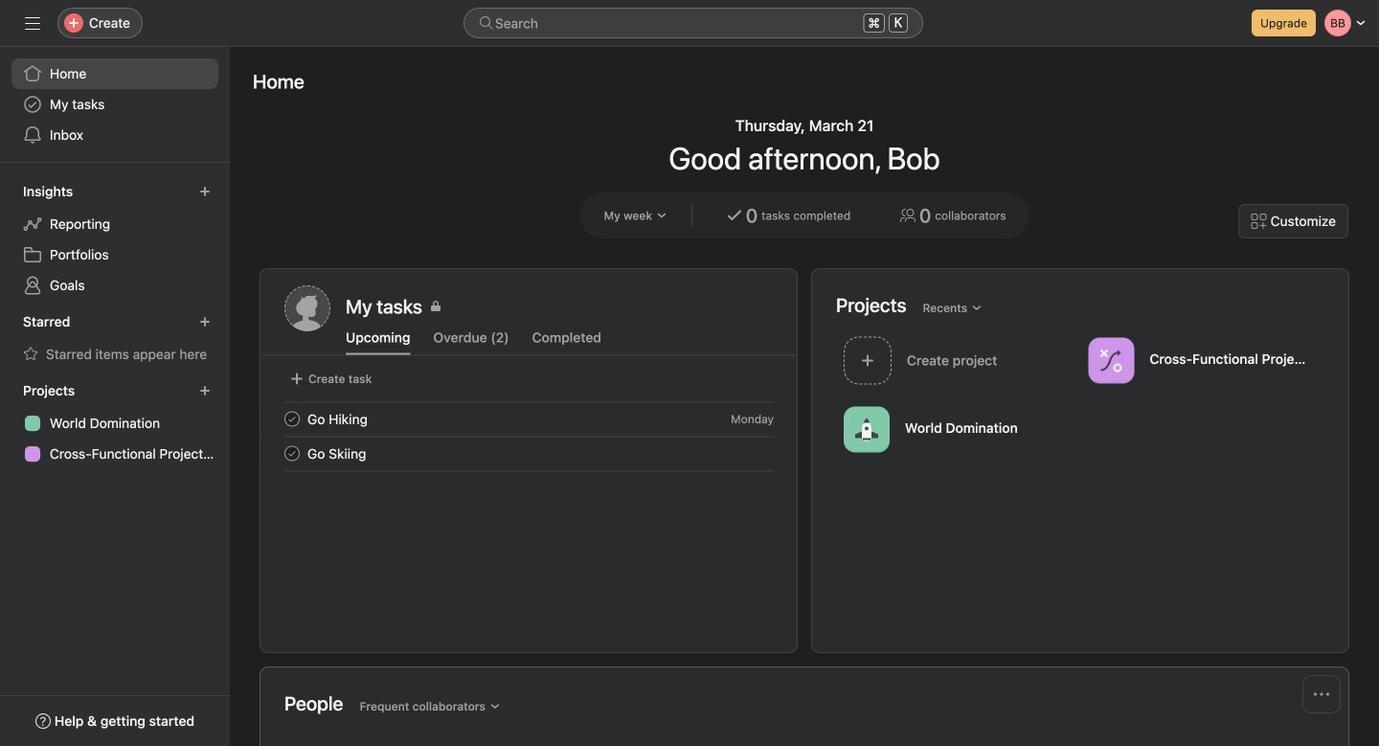 Task type: vqa. For each thing, say whether or not it's contained in the screenshot.
bottommost Mark complete OPTION
yes



Task type: describe. For each thing, give the bounding box(es) containing it.
new project or portfolio image
[[199, 385, 211, 397]]

global element
[[0, 47, 230, 162]]

mark complete image for 1st list item from the bottom of the page's mark complete checkbox
[[281, 442, 304, 465]]

projects element
[[0, 374, 230, 473]]

Search tasks, projects, and more text field
[[464, 8, 923, 38]]

2 list item from the top
[[262, 436, 797, 471]]

insights element
[[0, 174, 230, 305]]



Task type: locate. For each thing, give the bounding box(es) containing it.
mark complete image
[[281, 408, 304, 431], [281, 442, 304, 465]]

add profile photo image
[[284, 285, 330, 331]]

1 mark complete checkbox from the top
[[281, 408, 304, 431]]

Mark complete checkbox
[[281, 408, 304, 431], [281, 442, 304, 465]]

1 vertical spatial mark complete image
[[281, 442, 304, 465]]

1 vertical spatial mark complete checkbox
[[281, 442, 304, 465]]

1 list item from the top
[[262, 402, 797, 436]]

mark complete checkbox for 1st list item from the bottom of the page
[[281, 442, 304, 465]]

starred element
[[0, 305, 230, 374]]

mark complete image for mark complete checkbox related to first list item from the top of the page
[[281, 408, 304, 431]]

0 vertical spatial mark complete checkbox
[[281, 408, 304, 431]]

add items to starred image
[[199, 316, 211, 328]]

line_and_symbols image
[[1100, 349, 1123, 372]]

2 mark complete image from the top
[[281, 442, 304, 465]]

2 mark complete checkbox from the top
[[281, 442, 304, 465]]

mark complete checkbox for first list item from the top of the page
[[281, 408, 304, 431]]

None field
[[464, 8, 923, 38]]

1 mark complete image from the top
[[281, 408, 304, 431]]

rocket image
[[855, 418, 878, 441]]

new insights image
[[199, 186, 211, 197]]

hide sidebar image
[[25, 15, 40, 31]]

0 vertical spatial mark complete image
[[281, 408, 304, 431]]

list item
[[262, 402, 797, 436], [262, 436, 797, 471]]



